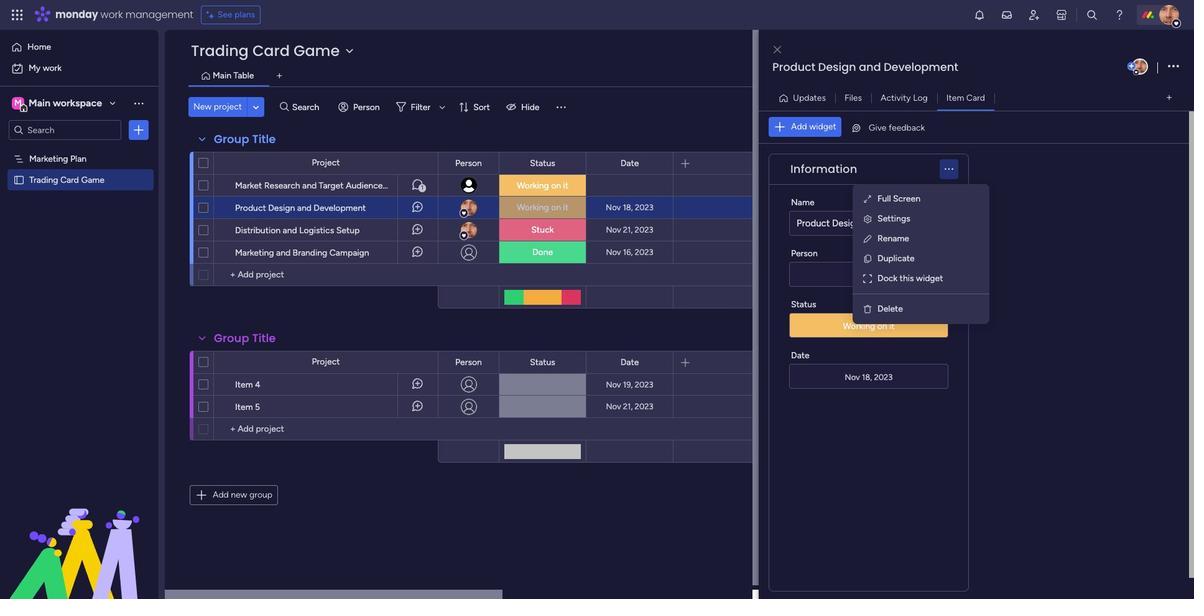 Task type: describe. For each thing, give the bounding box(es) containing it.
1 status field from the top
[[527, 157, 559, 170]]

stuck
[[532, 225, 554, 235]]

5
[[255, 402, 260, 413]]

0 vertical spatial it
[[563, 180, 569, 191]]

main workspace
[[29, 97, 102, 109]]

1
[[421, 184, 424, 192]]

angle down image
[[253, 102, 259, 112]]

delete
[[878, 304, 904, 314]]

0 horizontal spatial trading card game
[[29, 174, 104, 185]]

1 vertical spatial product
[[235, 203, 266, 213]]

this
[[900, 273, 914, 284]]

add for add new group
[[213, 490, 229, 500]]

person field for status
[[452, 356, 485, 369]]

logistics
[[299, 225, 334, 236]]

group for status
[[214, 330, 249, 346]]

dock
[[878, 273, 898, 284]]

monday
[[55, 7, 98, 22]]

workspace image
[[12, 96, 24, 110]]

activity log
[[881, 92, 928, 103]]

product design and development inside field
[[773, 59, 959, 75]]

target
[[319, 180, 344, 191]]

development inside field
[[884, 59, 959, 75]]

branding
[[293, 248, 328, 258]]

see plans
[[218, 9, 255, 20]]

item card button
[[938, 88, 995, 108]]

and up "distribution and logistics setup"
[[297, 203, 312, 213]]

2 date field from the top
[[618, 356, 642, 369]]

update feed image
[[1001, 9, 1014, 21]]

my work link
[[7, 58, 151, 78]]

updates button
[[774, 88, 836, 108]]

market research and target audience analysis
[[235, 180, 417, 191]]

main for main workspace
[[29, 97, 50, 109]]

0 vertical spatial trading
[[191, 40, 249, 61]]

sort button
[[454, 97, 498, 117]]

name
[[792, 197, 815, 208]]

lottie animation element
[[0, 474, 159, 599]]

Search field
[[289, 98, 327, 116]]

1 vertical spatial status
[[792, 299, 817, 310]]

group title for date
[[214, 131, 276, 147]]

public board image
[[13, 174, 25, 185]]

full
[[878, 194, 891, 204]]

1 button
[[398, 174, 438, 197]]

see plans button
[[201, 6, 261, 24]]

project for date
[[312, 157, 340, 168]]

activity log button
[[872, 88, 938, 108]]

notifications image
[[974, 9, 986, 21]]

item card
[[947, 92, 986, 103]]

group for date
[[214, 131, 249, 147]]

1 vertical spatial working
[[517, 202, 549, 213]]

nov 19, 2023
[[606, 380, 654, 389]]

setup
[[336, 225, 360, 236]]

item 4
[[235, 380, 261, 390]]

group title for status
[[214, 330, 276, 346]]

project for status
[[312, 357, 340, 367]]

menu image
[[555, 101, 567, 113]]

give feedback
[[869, 122, 925, 133]]

options image
[[1169, 58, 1180, 75]]

menu containing full screen
[[853, 184, 990, 324]]

activity
[[881, 92, 911, 103]]

1 + add project text field from the top
[[220, 268, 432, 283]]

files button
[[836, 88, 872, 108]]

1 nov 21, 2023 from the top
[[606, 225, 654, 235]]

new
[[194, 101, 212, 112]]

distribution
[[235, 225, 281, 236]]

filter button
[[391, 97, 450, 117]]

item for item 5
[[235, 402, 253, 413]]

duplicate image
[[863, 254, 873, 264]]

main table button
[[210, 69, 257, 83]]

Product Design and Development field
[[770, 59, 1126, 75]]

new project
[[194, 101, 242, 112]]

group
[[249, 490, 273, 500]]

list box containing marketing plan
[[0, 145, 159, 358]]

19,
[[623, 380, 633, 389]]

files
[[845, 92, 863, 103]]

item for item card
[[947, 92, 965, 103]]

new
[[231, 490, 247, 500]]

title for date
[[252, 330, 276, 346]]

add widget
[[792, 121, 837, 132]]

feedback
[[889, 122, 925, 133]]

analysis
[[385, 180, 417, 191]]

trading inside list box
[[29, 174, 58, 185]]

dapulse addbtn image
[[1128, 62, 1136, 70]]

see
[[218, 9, 232, 20]]

campaign
[[330, 248, 369, 258]]

workspace selection element
[[12, 96, 104, 112]]

2 21, from the top
[[623, 402, 633, 411]]

delete image
[[863, 304, 873, 314]]

distribution and logistics setup
[[235, 225, 360, 236]]

2 vertical spatial product design and development
[[797, 218, 937, 229]]

select product image
[[11, 9, 24, 21]]

trading card game button
[[189, 40, 360, 61]]

0 horizontal spatial nov 18, 2023
[[606, 203, 654, 212]]

person button
[[333, 97, 387, 117]]

1 horizontal spatial trading card game
[[191, 40, 340, 61]]

group title field for date
[[211, 330, 279, 347]]

add widget button
[[769, 117, 842, 137]]

hide
[[521, 102, 540, 112]]

rename
[[878, 233, 910, 244]]

Search in workspace field
[[26, 123, 104, 137]]

2 nov 21, 2023 from the top
[[606, 402, 654, 411]]

2 vertical spatial it
[[890, 321, 895, 331]]

item for item 4
[[235, 380, 253, 390]]

16,
[[623, 248, 633, 257]]

1 vertical spatial nov 18, 2023
[[845, 372, 893, 382]]

project
[[214, 101, 242, 112]]

give
[[869, 122, 887, 133]]

1 vertical spatial product design and development
[[235, 203, 366, 213]]

card for 'trading card game' button
[[253, 40, 290, 61]]

v2 search image
[[280, 100, 289, 114]]

2 vertical spatial design
[[833, 218, 861, 229]]

log
[[914, 92, 928, 103]]



Task type: vqa. For each thing, say whether or not it's contained in the screenshot.
Screen on the right
yes



Task type: locate. For each thing, give the bounding box(es) containing it.
game
[[294, 40, 340, 61], [81, 174, 104, 185]]

it
[[563, 180, 569, 191], [563, 202, 569, 213], [890, 321, 895, 331]]

1 horizontal spatial marketing
[[235, 248, 274, 258]]

main right workspace image
[[29, 97, 50, 109]]

add new group button
[[190, 485, 278, 505]]

group title field down angle down image
[[211, 131, 279, 147]]

card
[[253, 40, 290, 61], [967, 92, 986, 103], [60, 174, 79, 185]]

person field for date
[[452, 157, 485, 170]]

1 horizontal spatial nov 18, 2023
[[845, 372, 893, 382]]

and left target
[[302, 180, 317, 191]]

full screen image
[[863, 194, 873, 204]]

add left new
[[213, 490, 229, 500]]

0 vertical spatial working on it
[[517, 180, 569, 191]]

0 vertical spatial add
[[792, 121, 808, 132]]

trading
[[191, 40, 249, 61], [29, 174, 58, 185]]

work for monday
[[101, 7, 123, 22]]

and up rename image
[[864, 218, 879, 229]]

m
[[14, 98, 22, 108]]

0 vertical spatial item
[[947, 92, 965, 103]]

0 vertical spatial design
[[819, 59, 857, 75]]

item left '4'
[[235, 380, 253, 390]]

1 group title from the top
[[214, 131, 276, 147]]

1 vertical spatial nov 21, 2023
[[606, 402, 654, 411]]

main table tab list
[[189, 66, 1170, 86]]

add
[[792, 121, 808, 132], [213, 490, 229, 500]]

1 vertical spatial group title field
[[211, 330, 279, 347]]

item down product design and development field in the right top of the page
[[947, 92, 965, 103]]

list box
[[0, 145, 159, 358]]

research
[[264, 180, 300, 191]]

Status field
[[527, 157, 559, 170], [527, 356, 559, 369]]

development up setup
[[314, 203, 366, 213]]

home option
[[7, 37, 151, 57]]

2 person field from the top
[[452, 356, 485, 369]]

widget inside popup button
[[810, 121, 837, 132]]

card down plan
[[60, 174, 79, 185]]

1 horizontal spatial game
[[294, 40, 340, 61]]

marketing and branding campaign
[[235, 248, 369, 258]]

1 vertical spatial card
[[967, 92, 986, 103]]

add view image down 'trading card game' button
[[277, 71, 282, 81]]

0 horizontal spatial game
[[81, 174, 104, 185]]

main inside button
[[213, 70, 232, 81]]

product design and development
[[773, 59, 959, 75], [235, 203, 366, 213], [797, 218, 937, 229]]

project
[[312, 157, 340, 168], [312, 357, 340, 367]]

title
[[252, 131, 276, 147], [252, 330, 276, 346]]

1 title from the top
[[252, 131, 276, 147]]

game up the search field
[[294, 40, 340, 61]]

widget inside menu
[[917, 273, 944, 284]]

product design and development up rename image
[[797, 218, 937, 229]]

add for add widget
[[792, 121, 808, 132]]

home link
[[7, 37, 151, 57]]

work inside option
[[43, 63, 62, 73]]

working
[[517, 180, 549, 191], [517, 202, 549, 213], [843, 321, 876, 331]]

plans
[[235, 9, 255, 20]]

marketing left plan
[[29, 153, 68, 164]]

marketing down distribution
[[235, 248, 274, 258]]

0 vertical spatial group title field
[[211, 131, 279, 147]]

2 title from the top
[[252, 330, 276, 346]]

trading right public board icon
[[29, 174, 58, 185]]

2 group title field from the top
[[211, 330, 279, 347]]

1 vertical spatial person field
[[452, 356, 485, 369]]

0 vertical spatial card
[[253, 40, 290, 61]]

development up 'rename' on the top right of page
[[881, 218, 937, 229]]

group down 'project'
[[214, 131, 249, 147]]

widget
[[810, 121, 837, 132], [917, 273, 944, 284]]

0 vertical spatial status field
[[527, 157, 559, 170]]

0 vertical spatial + add project text field
[[220, 268, 432, 283]]

1 vertical spatial marketing
[[235, 248, 274, 258]]

monday marketplace image
[[1056, 9, 1068, 21]]

work for my
[[43, 63, 62, 73]]

product down name
[[797, 218, 830, 229]]

1 vertical spatial add view image
[[1167, 93, 1172, 103]]

home
[[27, 42, 51, 52]]

give feedback button
[[847, 118, 930, 138]]

0 vertical spatial date field
[[618, 157, 642, 170]]

close image
[[774, 45, 782, 54]]

0 vertical spatial group
[[214, 131, 249, 147]]

1 vertical spatial game
[[81, 174, 104, 185]]

1 person field from the top
[[452, 157, 485, 170]]

trading card game down marketing plan
[[29, 174, 104, 185]]

1 vertical spatial working on it
[[517, 202, 569, 213]]

0 vertical spatial add view image
[[277, 71, 282, 81]]

item 5
[[235, 402, 260, 413]]

option
[[0, 147, 159, 150]]

0 vertical spatial 21,
[[623, 225, 633, 235]]

title for status
[[252, 131, 276, 147]]

Information field
[[788, 161, 861, 177]]

group title up item 4
[[214, 330, 276, 346]]

product down market
[[235, 203, 266, 213]]

1 horizontal spatial widget
[[917, 273, 944, 284]]

marketing plan
[[29, 153, 87, 164]]

1 vertical spatial main
[[29, 97, 50, 109]]

and up files
[[859, 59, 881, 75]]

1 vertical spatial status field
[[527, 356, 559, 369]]

date for 2nd date field from the top
[[621, 357, 639, 367]]

2 vertical spatial working on it
[[843, 321, 895, 331]]

add view image
[[277, 71, 282, 81], [1167, 93, 1172, 103]]

game inside list box
[[81, 174, 104, 185]]

1 vertical spatial title
[[252, 330, 276, 346]]

0 horizontal spatial widget
[[810, 121, 837, 132]]

0 vertical spatial person field
[[452, 157, 485, 170]]

main left 'table'
[[213, 70, 232, 81]]

group
[[214, 131, 249, 147], [214, 330, 249, 346]]

search everything image
[[1086, 9, 1099, 21]]

0 horizontal spatial trading
[[29, 174, 58, 185]]

1 horizontal spatial work
[[101, 7, 123, 22]]

work right monday
[[101, 7, 123, 22]]

trading up main table at the left of page
[[191, 40, 249, 61]]

0 horizontal spatial card
[[60, 174, 79, 185]]

1 vertical spatial widget
[[917, 273, 944, 284]]

Group Title field
[[211, 131, 279, 147], [211, 330, 279, 347]]

add view image down options image
[[1167, 93, 1172, 103]]

settings
[[878, 213, 911, 224]]

0 horizontal spatial add view image
[[277, 71, 282, 81]]

1 horizontal spatial add view image
[[1167, 93, 1172, 103]]

group up item 4
[[214, 330, 249, 346]]

information
[[791, 161, 858, 177]]

0 vertical spatial development
[[884, 59, 959, 75]]

18,
[[623, 203, 633, 212], [862, 372, 873, 382]]

0 vertical spatial trading card game
[[191, 40, 340, 61]]

duplicate
[[878, 253, 915, 264]]

1 vertical spatial development
[[314, 203, 366, 213]]

2 vertical spatial development
[[881, 218, 937, 229]]

1 21, from the top
[[623, 225, 633, 235]]

0 vertical spatial game
[[294, 40, 340, 61]]

0 vertical spatial product design and development
[[773, 59, 959, 75]]

menu
[[853, 184, 990, 324]]

1 vertical spatial 21,
[[623, 402, 633, 411]]

product design and development up "distribution and logistics setup"
[[235, 203, 366, 213]]

title down angle down image
[[252, 131, 276, 147]]

nov 21, 2023 up nov 16, 2023
[[606, 225, 654, 235]]

0 vertical spatial project
[[312, 157, 340, 168]]

product down 'close' icon
[[773, 59, 816, 75]]

screen
[[894, 194, 921, 204]]

card inside button
[[967, 92, 986, 103]]

my work option
[[7, 58, 151, 78]]

updates
[[793, 92, 826, 103]]

1 vertical spatial group title
[[214, 330, 276, 346]]

1 vertical spatial work
[[43, 63, 62, 73]]

table
[[234, 70, 254, 81]]

0 vertical spatial nov 21, 2023
[[606, 225, 654, 235]]

2 project from the top
[[312, 357, 340, 367]]

product design and development up files
[[773, 59, 959, 75]]

0 horizontal spatial 18,
[[623, 203, 633, 212]]

1 horizontal spatial card
[[253, 40, 290, 61]]

card up 'table'
[[253, 40, 290, 61]]

2 group from the top
[[214, 330, 249, 346]]

work right my
[[43, 63, 62, 73]]

game down plan
[[81, 174, 104, 185]]

widget right this at the top right of page
[[917, 273, 944, 284]]

main for main table
[[213, 70, 232, 81]]

nov 18, 2023
[[606, 203, 654, 212], [845, 372, 893, 382]]

james peterson image
[[1160, 5, 1180, 25]]

options image
[[133, 124, 145, 136]]

card down product design and development field in the right top of the page
[[967, 92, 986, 103]]

lottie animation image
[[0, 474, 159, 599]]

main inside the workspace selection element
[[29, 97, 50, 109]]

4
[[255, 380, 261, 390]]

new project button
[[189, 97, 247, 117]]

2 vertical spatial product
[[797, 218, 830, 229]]

0 vertical spatial title
[[252, 131, 276, 147]]

filter
[[411, 102, 431, 112]]

0 horizontal spatial add
[[213, 490, 229, 500]]

dock this widget
[[878, 273, 944, 284]]

invite members image
[[1029, 9, 1041, 21]]

1 vertical spatial trading card game
[[29, 174, 104, 185]]

1 vertical spatial project
[[312, 357, 340, 367]]

my work
[[29, 63, 62, 73]]

0 vertical spatial main
[[213, 70, 232, 81]]

development
[[884, 59, 959, 75], [314, 203, 366, 213], [881, 218, 937, 229]]

help image
[[1114, 9, 1126, 21]]

and inside field
[[859, 59, 881, 75]]

0 vertical spatial working
[[517, 180, 549, 191]]

monday work management
[[55, 7, 193, 22]]

more dots image
[[945, 165, 954, 174]]

0 vertical spatial group title
[[214, 131, 276, 147]]

+ Add project text field
[[220, 268, 432, 283], [220, 422, 432, 437]]

0 vertical spatial status
[[530, 158, 556, 168]]

status for first status field
[[530, 158, 556, 168]]

1 vertical spatial trading
[[29, 174, 58, 185]]

design inside field
[[819, 59, 857, 75]]

21,
[[623, 225, 633, 235], [623, 402, 633, 411]]

management
[[126, 7, 193, 22]]

design left settings icon
[[833, 218, 861, 229]]

date for 2nd date field from the bottom of the page
[[621, 158, 639, 168]]

market
[[235, 180, 262, 191]]

0 horizontal spatial marketing
[[29, 153, 68, 164]]

Date field
[[618, 157, 642, 170], [618, 356, 642, 369]]

and down "distribution and logistics setup"
[[276, 248, 291, 258]]

full screen
[[878, 194, 921, 204]]

0 horizontal spatial main
[[29, 97, 50, 109]]

group title down angle down image
[[214, 131, 276, 147]]

item left 5
[[235, 402, 253, 413]]

status for first status field from the bottom of the page
[[530, 357, 556, 367]]

dock this widget image
[[863, 274, 873, 284]]

2 horizontal spatial card
[[967, 92, 986, 103]]

2 vertical spatial on
[[878, 321, 888, 331]]

working on it
[[517, 180, 569, 191], [517, 202, 569, 213], [843, 321, 895, 331]]

design
[[819, 59, 857, 75], [268, 203, 295, 213], [833, 218, 861, 229]]

2 group title from the top
[[214, 330, 276, 346]]

marketing for marketing and branding campaign
[[235, 248, 274, 258]]

21, up the 16, at the top
[[623, 225, 633, 235]]

title up '4'
[[252, 330, 276, 346]]

1 group from the top
[[214, 131, 249, 147]]

2 status field from the top
[[527, 356, 559, 369]]

on
[[551, 180, 561, 191], [551, 202, 561, 213], [878, 321, 888, 331]]

2 vertical spatial working
[[843, 321, 876, 331]]

main table
[[213, 70, 254, 81]]

design down research
[[268, 203, 295, 213]]

marketing inside list box
[[29, 153, 68, 164]]

1 project from the top
[[312, 157, 340, 168]]

2 vertical spatial status
[[530, 357, 556, 367]]

workspace options image
[[133, 97, 145, 109]]

add down updates button on the top
[[792, 121, 808, 132]]

Person field
[[452, 157, 485, 170], [452, 356, 485, 369]]

sort
[[474, 102, 490, 112]]

settings image
[[863, 214, 873, 224]]

2 vertical spatial card
[[60, 174, 79, 185]]

workspace
[[53, 97, 102, 109]]

add view image inside the main table tab list
[[277, 71, 282, 81]]

main
[[213, 70, 232, 81], [29, 97, 50, 109]]

and up marketing and branding campaign
[[283, 225, 297, 236]]

group title field for status
[[211, 131, 279, 147]]

tab
[[270, 66, 290, 86]]

1 vertical spatial + add project text field
[[220, 422, 432, 437]]

2 vertical spatial item
[[235, 402, 253, 413]]

and
[[859, 59, 881, 75], [302, 180, 317, 191], [297, 203, 312, 213], [864, 218, 879, 229], [283, 225, 297, 236], [276, 248, 291, 258]]

add inside button
[[213, 490, 229, 500]]

0 vertical spatial product
[[773, 59, 816, 75]]

1 vertical spatial 18,
[[862, 372, 873, 382]]

widget down updates
[[810, 121, 837, 132]]

item inside item card button
[[947, 92, 965, 103]]

1 group title field from the top
[[211, 131, 279, 147]]

group title field up item 4
[[211, 330, 279, 347]]

development up log
[[884, 59, 959, 75]]

person
[[353, 102, 380, 112], [456, 158, 482, 168], [792, 248, 818, 259], [456, 357, 482, 367]]

1 horizontal spatial trading
[[191, 40, 249, 61]]

0 vertical spatial marketing
[[29, 153, 68, 164]]

21, down 19,
[[623, 402, 633, 411]]

group title
[[214, 131, 276, 147], [214, 330, 276, 346]]

status
[[530, 158, 556, 168], [792, 299, 817, 310], [530, 357, 556, 367]]

design up files
[[819, 59, 857, 75]]

0 vertical spatial 18,
[[623, 203, 633, 212]]

0 vertical spatial widget
[[810, 121, 837, 132]]

marketing for marketing plan
[[29, 153, 68, 164]]

audience
[[346, 180, 383, 191]]

1 vertical spatial date field
[[618, 356, 642, 369]]

my
[[29, 63, 41, 73]]

0 horizontal spatial work
[[43, 63, 62, 73]]

0 vertical spatial nov 18, 2023
[[606, 203, 654, 212]]

1 vertical spatial design
[[268, 203, 295, 213]]

plan
[[70, 153, 87, 164]]

add inside popup button
[[792, 121, 808, 132]]

0 vertical spatial on
[[551, 180, 561, 191]]

hide button
[[501, 97, 547, 117]]

arrow down image
[[435, 100, 450, 114]]

1 vertical spatial on
[[551, 202, 561, 213]]

1 vertical spatial it
[[563, 202, 569, 213]]

1 horizontal spatial main
[[213, 70, 232, 81]]

1 vertical spatial item
[[235, 380, 253, 390]]

nov
[[606, 203, 621, 212], [606, 225, 621, 235], [606, 248, 621, 257], [845, 372, 860, 382], [606, 380, 621, 389], [606, 402, 621, 411]]

person inside popup button
[[353, 102, 380, 112]]

nov 16, 2023
[[606, 248, 654, 257]]

trading card game
[[191, 40, 340, 61], [29, 174, 104, 185]]

item
[[947, 92, 965, 103], [235, 380, 253, 390], [235, 402, 253, 413]]

1 horizontal spatial add
[[792, 121, 808, 132]]

rename image
[[863, 234, 873, 244]]

0 vertical spatial work
[[101, 7, 123, 22]]

2023
[[635, 203, 654, 212], [635, 225, 654, 235], [635, 248, 654, 257], [875, 372, 893, 382], [635, 380, 654, 389], [635, 402, 654, 411]]

nov 21, 2023 down nov 19, 2023
[[606, 402, 654, 411]]

add new group
[[213, 490, 273, 500]]

1 horizontal spatial 18,
[[862, 372, 873, 382]]

done
[[533, 247, 553, 258]]

card for item card button
[[967, 92, 986, 103]]

product
[[773, 59, 816, 75], [235, 203, 266, 213], [797, 218, 830, 229]]

2 + add project text field from the top
[[220, 422, 432, 437]]

1 date field from the top
[[618, 157, 642, 170]]

product inside product design and development field
[[773, 59, 816, 75]]

tab inside the main table tab list
[[270, 66, 290, 86]]

trading card game up 'table'
[[191, 40, 340, 61]]



